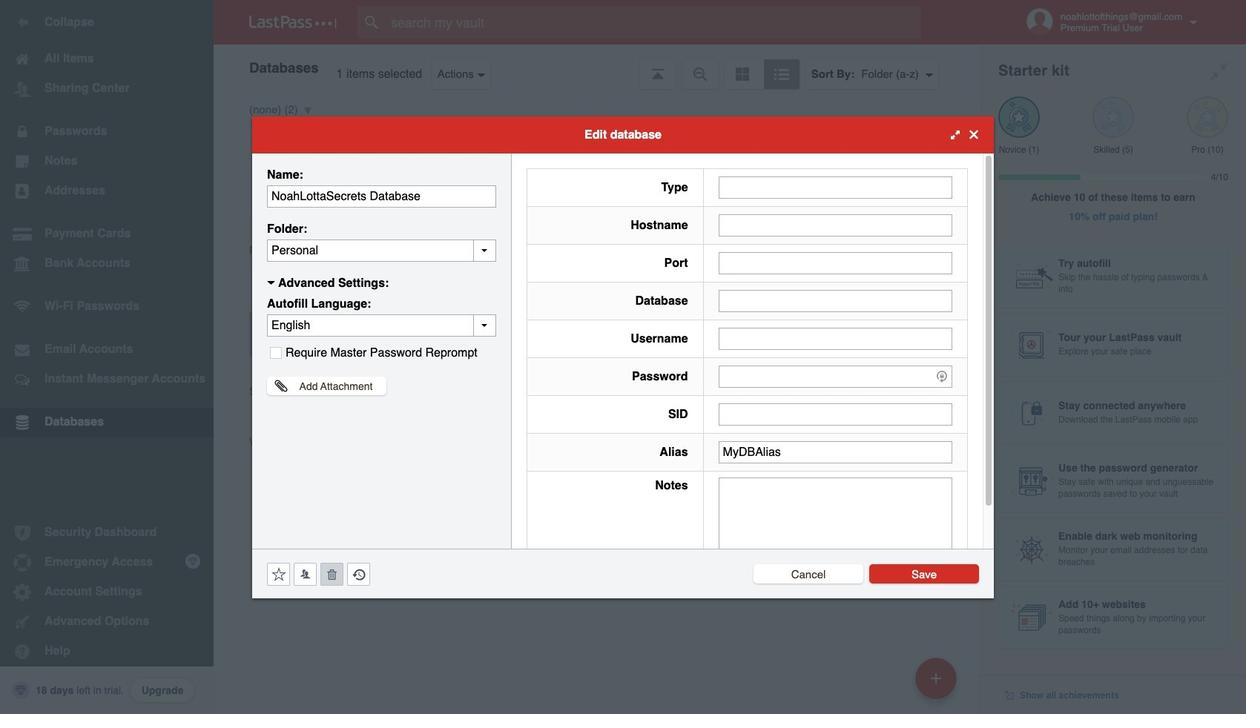 Task type: describe. For each thing, give the bounding box(es) containing it.
new item image
[[931, 673, 941, 684]]

search my vault text field
[[358, 6, 950, 39]]



Task type: locate. For each thing, give the bounding box(es) containing it.
None text field
[[719, 176, 953, 198], [267, 185, 496, 207], [719, 214, 953, 236], [719, 252, 953, 274], [719, 290, 953, 312], [719, 441, 953, 463], [719, 477, 953, 569], [719, 176, 953, 198], [267, 185, 496, 207], [719, 214, 953, 236], [719, 252, 953, 274], [719, 290, 953, 312], [719, 441, 953, 463], [719, 477, 953, 569]]

None password field
[[719, 365, 953, 388]]

new item navigation
[[910, 654, 966, 714]]

vault options navigation
[[214, 45, 981, 89]]

lastpass image
[[249, 16, 337, 29]]

None text field
[[267, 239, 496, 262], [719, 328, 953, 350], [719, 403, 953, 425], [267, 239, 496, 262], [719, 328, 953, 350], [719, 403, 953, 425]]

dialog
[[252, 116, 994, 598]]

Search search field
[[358, 6, 950, 39]]

main navigation navigation
[[0, 0, 214, 714]]



Task type: vqa. For each thing, say whether or not it's contained in the screenshot.
text box
yes



